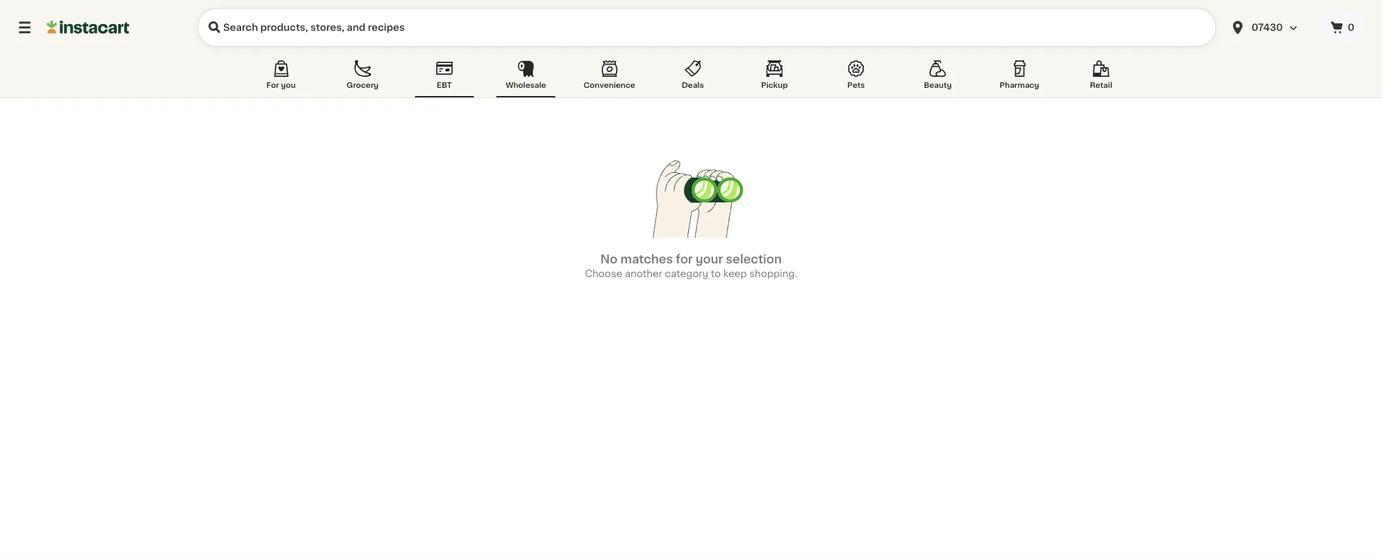 Task type: locate. For each thing, give the bounding box(es) containing it.
ebt button
[[415, 58, 474, 98]]

grocery
[[347, 81, 379, 89]]

ebt
[[437, 81, 452, 89]]

pickup
[[761, 81, 788, 89]]

you
[[281, 81, 296, 89]]

pharmacy
[[1000, 81, 1039, 89]]

keep
[[723, 269, 747, 279]]

0 button
[[1321, 14, 1366, 41]]

07430 button
[[1230, 8, 1312, 47]]

pickup button
[[745, 58, 804, 98]]

None search field
[[198, 8, 1216, 47]]

another
[[625, 269, 662, 279]]

07430 button
[[1222, 8, 1321, 47]]

grocery button
[[333, 58, 392, 98]]

beauty
[[924, 81, 952, 89]]

for you button
[[251, 58, 311, 98]]

to
[[711, 269, 721, 279]]

retail button
[[1072, 58, 1131, 98]]

shopping.
[[750, 269, 797, 279]]

your
[[696, 254, 723, 266]]

for
[[676, 254, 693, 266]]

beauty button
[[908, 58, 968, 98]]



Task type: vqa. For each thing, say whether or not it's contained in the screenshot.
Deals button
yes



Task type: describe. For each thing, give the bounding box(es) containing it.
wholesale button
[[496, 58, 556, 98]]

shop categories tab list
[[251, 58, 1131, 98]]

for you
[[266, 81, 296, 89]]

instacart image
[[47, 19, 129, 36]]

for
[[266, 81, 279, 89]]

0
[[1348, 23, 1355, 32]]

wholesale
[[506, 81, 546, 89]]

convenience button
[[578, 58, 641, 98]]

pets button
[[827, 58, 886, 98]]

retail
[[1090, 81, 1113, 89]]

convenience
[[584, 81, 635, 89]]

pharmacy button
[[990, 58, 1049, 98]]

choose
[[585, 269, 623, 279]]

deals button
[[663, 58, 723, 98]]

matches
[[621, 254, 673, 266]]

pets
[[848, 81, 865, 89]]

category
[[665, 269, 709, 279]]

07430
[[1252, 23, 1283, 32]]

no
[[600, 254, 618, 266]]

no matches for your selection choose another category to keep shopping.
[[585, 254, 797, 279]]

Search field
[[198, 8, 1216, 47]]

deals
[[682, 81, 704, 89]]

selection
[[726, 254, 782, 266]]



